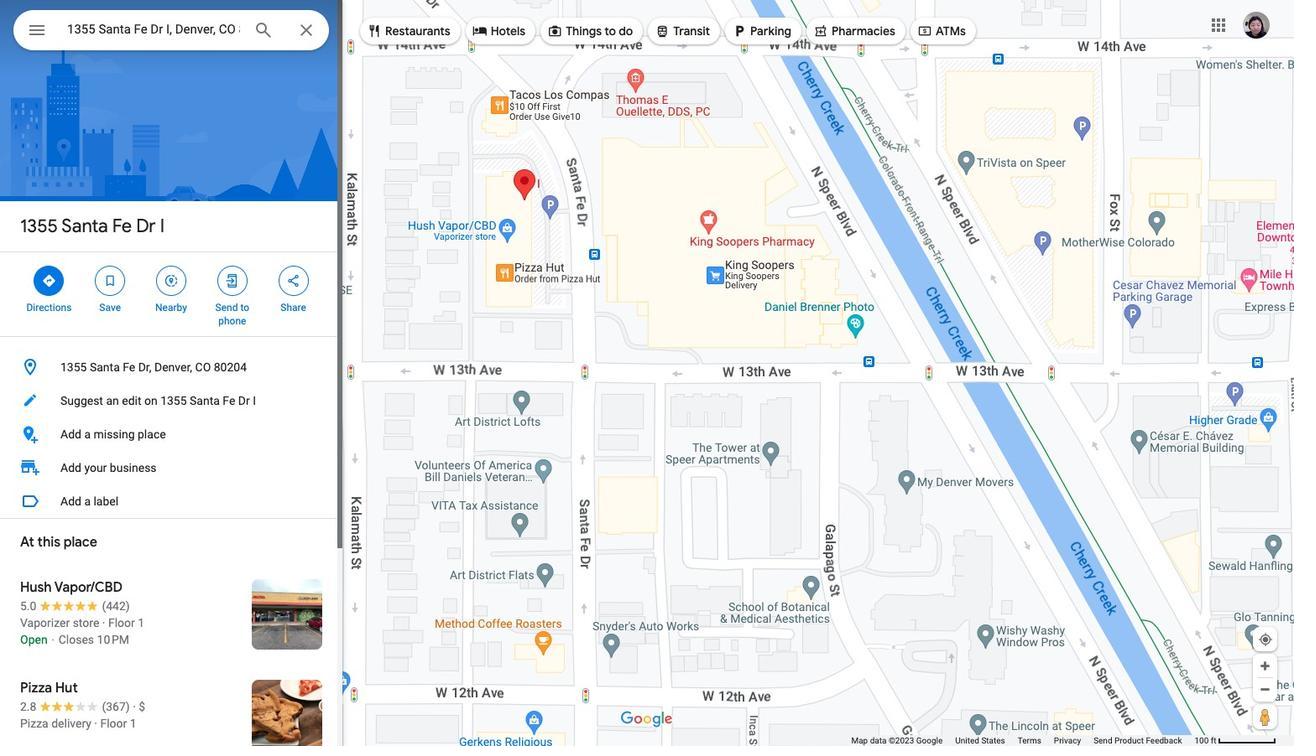 Task type: describe. For each thing, give the bounding box(es) containing it.
floor for vapor/cbd
[[108, 617, 135, 630]]

add a label button
[[0, 485, 342, 519]]

to inside the  things to do
[[604, 23, 616, 39]]

map data ©2023 google
[[851, 737, 943, 746]]

map
[[851, 737, 868, 746]]

5.0
[[20, 600, 36, 613]]

send for send product feedback
[[1094, 737, 1112, 746]]

on
[[144, 394, 157, 408]]

denver,
[[154, 361, 192, 374]]

privacy
[[1054, 737, 1081, 746]]

privacy button
[[1054, 736, 1081, 747]]

· $
[[133, 701, 145, 714]]

add for add a missing place
[[60, 428, 81, 441]]


[[732, 22, 747, 40]]

pharmacies
[[832, 23, 895, 39]]

delivery
[[51, 718, 91, 731]]

zoom in image
[[1259, 660, 1271, 673]]

none field inside 1355 santa fe dr i, denver, co 80204 field
[[67, 19, 240, 39]]

add for add your business
[[60, 462, 81, 475]]

suggest an edit on 1355 santa fe dr i button
[[0, 384, 342, 418]]

0 horizontal spatial place
[[64, 535, 97, 551]]

add a label
[[60, 495, 118, 509]]

(367)
[[102, 701, 130, 714]]

terms
[[1018, 737, 1041, 746]]

label
[[94, 495, 118, 509]]


[[813, 22, 828, 40]]

 atms
[[917, 22, 966, 40]]

zoom out image
[[1259, 684, 1271, 697]]

transit
[[673, 23, 710, 39]]

1355 santa fe dr i
[[20, 215, 165, 238]]

hotels
[[491, 23, 525, 39]]

footer inside google maps element
[[851, 736, 1195, 747]]

atms
[[936, 23, 966, 39]]

vaporizer store · floor 1 open ⋅ closes 10 pm
[[20, 617, 144, 647]]

missing
[[94, 428, 135, 441]]

save
[[99, 302, 121, 314]]

united
[[955, 737, 979, 746]]

 transit
[[655, 22, 710, 40]]

0 vertical spatial i
[[160, 215, 165, 238]]

add your business
[[60, 462, 157, 475]]

hush
[[20, 580, 52, 597]]

google
[[916, 737, 943, 746]]

· for vapor/cbd
[[102, 617, 105, 630]]

send to phone
[[215, 302, 249, 327]]

5.0 stars 442 reviews image
[[20, 598, 130, 615]]

1355 Santa Fe Dr I, Denver, CO 80204 field
[[13, 10, 329, 50]]


[[225, 272, 240, 290]]


[[27, 18, 47, 42]]

directions
[[26, 302, 72, 314]]

closes
[[59, 634, 94, 647]]

1 for pizza hut
[[130, 718, 136, 731]]

1355 santa fe dr, denver, co 80204 button
[[0, 351, 342, 384]]

pizza delivery · floor 1
[[20, 718, 136, 731]]

suggest an edit on 1355 santa fe dr i
[[60, 394, 256, 408]]

do
[[619, 23, 633, 39]]


[[547, 22, 562, 40]]

restaurants
[[385, 23, 450, 39]]

 parking
[[732, 22, 791, 40]]


[[103, 272, 118, 290]]

1 vertical spatial ·
[[133, 701, 136, 714]]

show your location image
[[1258, 633, 1273, 648]]

hush vapor/cbd
[[20, 580, 123, 597]]

· for hut
[[94, 718, 97, 731]]

(442)
[[102, 600, 130, 613]]

0 vertical spatial dr
[[136, 215, 156, 238]]

nearby
[[155, 302, 187, 314]]


[[286, 272, 301, 290]]

1355 santa fe dr i main content
[[0, 0, 342, 747]]


[[164, 272, 179, 290]]



Task type: locate. For each thing, give the bounding box(es) containing it.
0 vertical spatial 1355
[[20, 215, 58, 238]]

1355 for 1355 santa fe dr, denver, co 80204
[[60, 361, 87, 374]]

fe up 
[[112, 215, 132, 238]]

 restaurants
[[367, 22, 450, 40]]

add for add a label
[[60, 495, 81, 509]]

fe inside the 1355 santa fe dr, denver, co 80204 button
[[123, 361, 135, 374]]

fe for dr
[[112, 215, 132, 238]]

2 vertical spatial fe
[[223, 394, 235, 408]]

0 horizontal spatial to
[[240, 302, 249, 314]]

 pharmacies
[[813, 22, 895, 40]]

1 vertical spatial fe
[[123, 361, 135, 374]]

· right store
[[102, 617, 105, 630]]

0 horizontal spatial 1
[[130, 718, 136, 731]]

0 vertical spatial floor
[[108, 617, 135, 630]]

dr,
[[138, 361, 151, 374]]

send inside button
[[1094, 737, 1112, 746]]

1355 right on on the bottom left of the page
[[160, 394, 187, 408]]

2 vertical spatial 1355
[[160, 394, 187, 408]]

1355 inside button
[[60, 361, 87, 374]]


[[917, 22, 932, 40]]

terms button
[[1018, 736, 1041, 747]]

0 vertical spatial santa
[[62, 215, 108, 238]]

footer
[[851, 736, 1195, 747]]

vaporizer
[[20, 617, 70, 630]]

1 horizontal spatial send
[[1094, 737, 1112, 746]]

0 vertical spatial add
[[60, 428, 81, 441]]

1 vertical spatial to
[[240, 302, 249, 314]]

 hotels
[[472, 22, 525, 40]]

1 vertical spatial 1
[[130, 718, 136, 731]]

phone
[[218, 316, 246, 327]]

send product feedback
[[1094, 737, 1182, 746]]

this
[[37, 535, 60, 551]]

add left your
[[60, 462, 81, 475]]

1 vertical spatial place
[[64, 535, 97, 551]]

1355 for 1355 santa fe dr i
[[20, 215, 58, 238]]

1 horizontal spatial dr
[[238, 394, 250, 408]]

vapor/cbd
[[54, 580, 123, 597]]

1355 santa fe dr, denver, co 80204
[[60, 361, 247, 374]]

santa for dr
[[62, 215, 108, 238]]

· left $
[[133, 701, 136, 714]]

santa down co in the left of the page
[[190, 394, 220, 408]]

share
[[281, 302, 306, 314]]

suggest
[[60, 394, 103, 408]]

0 vertical spatial ·
[[102, 617, 105, 630]]

dr
[[136, 215, 156, 238], [238, 394, 250, 408]]

None field
[[67, 19, 240, 39]]

©2023
[[889, 737, 914, 746]]

2.8 stars 367 reviews image
[[20, 699, 130, 716]]

santa inside button
[[190, 394, 220, 408]]

store
[[73, 617, 99, 630]]

 button
[[13, 10, 60, 54]]

1 add from the top
[[60, 428, 81, 441]]

3 add from the top
[[60, 495, 81, 509]]


[[472, 22, 487, 40]]

floor for hut
[[100, 718, 127, 731]]

place right the this
[[64, 535, 97, 551]]

1 vertical spatial a
[[84, 495, 91, 509]]

i inside button
[[253, 394, 256, 408]]

2 pizza from the top
[[20, 718, 48, 731]]

1 vertical spatial send
[[1094, 737, 1112, 746]]

dr inside button
[[238, 394, 250, 408]]

united states button
[[955, 736, 1005, 747]]

0 horizontal spatial i
[[160, 215, 165, 238]]

feedback
[[1146, 737, 1182, 746]]

0 horizontal spatial send
[[215, 302, 238, 314]]

0 vertical spatial place
[[138, 428, 166, 441]]

a inside "button"
[[84, 428, 91, 441]]

ft
[[1211, 737, 1216, 746]]


[[367, 22, 382, 40]]

i
[[160, 215, 165, 238], [253, 394, 256, 408]]

santa
[[62, 215, 108, 238], [90, 361, 120, 374], [190, 394, 220, 408]]

100
[[1195, 737, 1209, 746]]

states
[[981, 737, 1005, 746]]

1355 inside button
[[160, 394, 187, 408]]

floor down (442)
[[108, 617, 135, 630]]

$
[[139, 701, 145, 714]]

fe for dr,
[[123, 361, 135, 374]]

santa for dr,
[[90, 361, 120, 374]]

send up phone at the top left of page
[[215, 302, 238, 314]]

0 horizontal spatial dr
[[136, 215, 156, 238]]


[[655, 22, 670, 40]]

100 ft
[[1195, 737, 1216, 746]]

pizza for pizza hut
[[20, 681, 52, 697]]

data
[[870, 737, 887, 746]]

at
[[20, 535, 34, 551]]

open
[[20, 634, 48, 647]]

0 vertical spatial fe
[[112, 215, 132, 238]]

1 down · $
[[130, 718, 136, 731]]

santa inside button
[[90, 361, 120, 374]]

10 pm
[[97, 634, 129, 647]]

co
[[195, 361, 211, 374]]

at this place
[[20, 535, 97, 551]]

add a missing place button
[[0, 418, 342, 451]]

2 horizontal spatial 1355
[[160, 394, 187, 408]]

1 vertical spatial 1355
[[60, 361, 87, 374]]

1 vertical spatial i
[[253, 394, 256, 408]]

· inside "vaporizer store · floor 1 open ⋅ closes 10 pm"
[[102, 617, 105, 630]]

footer containing map data ©2023 google
[[851, 736, 1195, 747]]

send left product on the right
[[1094, 737, 1112, 746]]

2 horizontal spatial ·
[[133, 701, 136, 714]]

1355 up the suggest
[[60, 361, 87, 374]]

1 horizontal spatial 1355
[[60, 361, 87, 374]]

1 for hush vapor/cbd
[[138, 617, 144, 630]]

1 horizontal spatial 1
[[138, 617, 144, 630]]

hut
[[55, 681, 78, 697]]

floor
[[108, 617, 135, 630], [100, 718, 127, 731]]

1 pizza from the top
[[20, 681, 52, 697]]

your
[[84, 462, 107, 475]]

add inside "button"
[[60, 495, 81, 509]]

to
[[604, 23, 616, 39], [240, 302, 249, 314]]

1355 up 
[[20, 215, 58, 238]]

edit
[[122, 394, 141, 408]]

0 vertical spatial a
[[84, 428, 91, 441]]

 things to do
[[547, 22, 633, 40]]

1 right store
[[138, 617, 144, 630]]

actions for 1355 santa fe dr i region
[[0, 253, 342, 337]]

google account: michele murakami  
(michele.murakami@adept.ai) image
[[1243, 11, 1270, 38]]

layers
[[41, 711, 68, 722]]

0 vertical spatial send
[[215, 302, 238, 314]]

send product feedback button
[[1094, 736, 1182, 747]]

add left label
[[60, 495, 81, 509]]

 search field
[[13, 10, 329, 54]]

to up phone at the top left of page
[[240, 302, 249, 314]]

business
[[110, 462, 157, 475]]

pizza down 2.8
[[20, 718, 48, 731]]

a for missing
[[84, 428, 91, 441]]

pizza up 2.8
[[20, 681, 52, 697]]

fe down 80204
[[223, 394, 235, 408]]

an
[[106, 394, 119, 408]]

100 ft button
[[1195, 737, 1276, 746]]

pizza hut
[[20, 681, 78, 697]]

1 vertical spatial add
[[60, 462, 81, 475]]

add
[[60, 428, 81, 441], [60, 462, 81, 475], [60, 495, 81, 509]]

santa up 
[[62, 215, 108, 238]]

place inside "button"
[[138, 428, 166, 441]]

united states
[[955, 737, 1005, 746]]

·
[[102, 617, 105, 630], [133, 701, 136, 714], [94, 718, 97, 731]]

add inside "button"
[[60, 428, 81, 441]]

dr down 80204
[[238, 394, 250, 408]]

dr up actions for 1355 santa fe dr i region
[[136, 215, 156, 238]]

add your business link
[[0, 451, 342, 485]]

0 vertical spatial pizza
[[20, 681, 52, 697]]

· right 'delivery'
[[94, 718, 97, 731]]

0 vertical spatial to
[[604, 23, 616, 39]]

⋅
[[50, 634, 56, 647]]

1 vertical spatial santa
[[90, 361, 120, 374]]

2 add from the top
[[60, 462, 81, 475]]

to inside send to phone
[[240, 302, 249, 314]]

a left missing
[[84, 428, 91, 441]]

fe
[[112, 215, 132, 238], [123, 361, 135, 374], [223, 394, 235, 408]]

santa up 'an'
[[90, 361, 120, 374]]

floor down (367)
[[100, 718, 127, 731]]

a for label
[[84, 495, 91, 509]]

show street view coverage image
[[1253, 705, 1277, 730]]

2 vertical spatial ·
[[94, 718, 97, 731]]

a inside "button"
[[84, 495, 91, 509]]

send for send to phone
[[215, 302, 238, 314]]

1 vertical spatial pizza
[[20, 718, 48, 731]]

a left label
[[84, 495, 91, 509]]

1 vertical spatial dr
[[238, 394, 250, 408]]

80204
[[214, 361, 247, 374]]

price: inexpensive image
[[139, 701, 145, 714]]

to left do
[[604, 23, 616, 39]]

0 horizontal spatial ·
[[94, 718, 97, 731]]

fe left dr,
[[123, 361, 135, 374]]

1 horizontal spatial place
[[138, 428, 166, 441]]

1 horizontal spatial ·
[[102, 617, 105, 630]]

1 vertical spatial floor
[[100, 718, 127, 731]]

1 horizontal spatial to
[[604, 23, 616, 39]]

1 inside "vaporizer store · floor 1 open ⋅ closes 10 pm"
[[138, 617, 144, 630]]

product
[[1114, 737, 1144, 746]]

0 vertical spatial 1
[[138, 617, 144, 630]]

0 horizontal spatial 1355
[[20, 215, 58, 238]]

pizza for pizza delivery · floor 1
[[20, 718, 48, 731]]

1 a from the top
[[84, 428, 91, 441]]

send inside send to phone
[[215, 302, 238, 314]]

fe inside suggest an edit on 1355 santa fe dr i button
[[223, 394, 235, 408]]


[[41, 272, 57, 290]]

floor inside "vaporizer store · floor 1 open ⋅ closes 10 pm"
[[108, 617, 135, 630]]

place
[[138, 428, 166, 441], [64, 535, 97, 551]]

google maps element
[[0, 0, 1294, 747]]

add a missing place
[[60, 428, 166, 441]]

parking
[[750, 23, 791, 39]]

2.8
[[20, 701, 36, 714]]

add down the suggest
[[60, 428, 81, 441]]

1355
[[20, 215, 58, 238], [60, 361, 87, 374], [160, 394, 187, 408]]

2 vertical spatial add
[[60, 495, 81, 509]]

place down on on the bottom left of the page
[[138, 428, 166, 441]]

pizza
[[20, 681, 52, 697], [20, 718, 48, 731]]

2 vertical spatial santa
[[190, 394, 220, 408]]

1
[[138, 617, 144, 630], [130, 718, 136, 731]]

2 a from the top
[[84, 495, 91, 509]]

1 horizontal spatial i
[[253, 394, 256, 408]]

things
[[566, 23, 602, 39]]



Task type: vqa. For each thing, say whether or not it's contained in the screenshot.
bottommost 'santa'
yes



